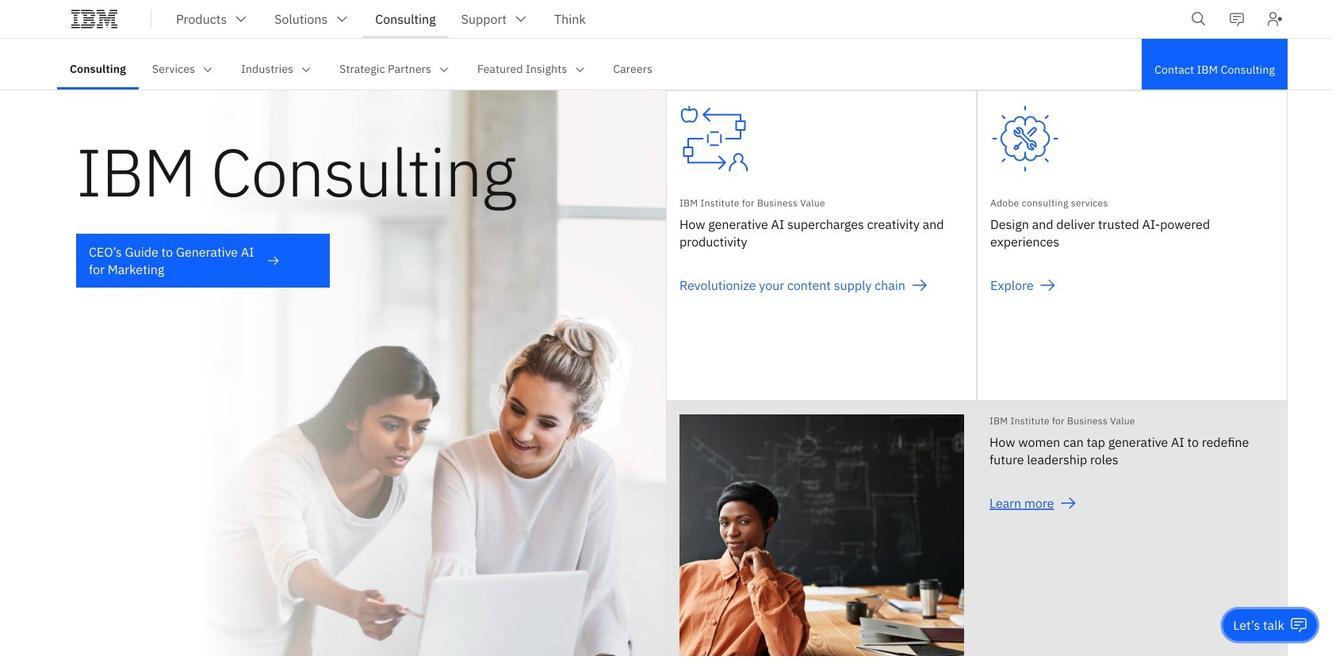 Task type: locate. For each thing, give the bounding box(es) containing it.
let's talk element
[[1234, 617, 1285, 635]]



